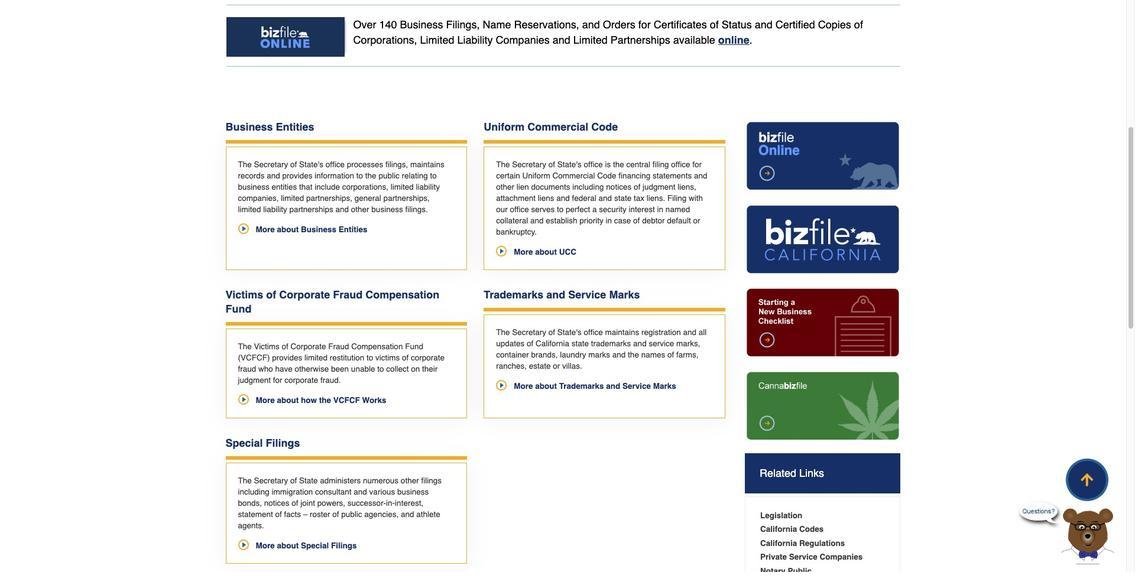 Task type: describe. For each thing, give the bounding box(es) containing it.
more about how the vcfcf works link
[[238, 395, 386, 406]]

entities
[[272, 183, 297, 192]]

office for trademarks and service marks
[[584, 328, 603, 337]]

and up security
[[599, 194, 612, 203]]

ucc
[[559, 248, 577, 257]]

records
[[238, 171, 265, 180]]

otherwise
[[295, 365, 329, 374]]

on
[[411, 365, 420, 374]]

0 vertical spatial corporate
[[411, 354, 445, 362]]

perfect
[[566, 205, 590, 214]]

agents.
[[238, 521, 264, 530]]

filings.
[[405, 205, 428, 214]]

in-
[[386, 499, 395, 508]]

documents
[[531, 183, 570, 192]]

powers,
[[317, 499, 345, 508]]

agencies,
[[365, 510, 399, 519]]

and up liens,
[[694, 171, 708, 180]]

provides inside the victims of corporate fraud compensation fund (vcfcf) provides limited restitution to victims of corporate fraud who have otherwise been unable to collect on their judgment for corporate fraud.
[[272, 354, 302, 362]]

marks,
[[676, 339, 700, 348]]

victims inside the victims of corporate fraud compensation fund (vcfcf) provides limited restitution to victims of corporate fraud who have otherwise been unable to collect on their judgment for corporate fraud.
[[254, 342, 280, 351]]

0 vertical spatial marks
[[609, 288, 640, 301]]

debtor
[[642, 216, 665, 225]]

filing
[[653, 160, 669, 169]]

links
[[800, 467, 824, 480]]

restitution
[[330, 354, 364, 362]]

attachment
[[496, 194, 536, 203]]

athlete
[[416, 510, 440, 519]]

their
[[422, 365, 438, 374]]

0 horizontal spatial in
[[606, 216, 612, 225]]

more for uniform
[[514, 248, 533, 257]]

–
[[303, 510, 308, 519]]

companies inside the 'over 140 business filings, name reservations, and orders for certificates of status and certified copies of corporations, limited liability companies and limited partnerships available'
[[496, 34, 550, 46]]

business for 140
[[400, 18, 443, 31]]

1 horizontal spatial in
[[657, 205, 664, 214]]

administers
[[320, 477, 361, 485]]

to up unable
[[367, 354, 373, 362]]

filings,
[[386, 160, 408, 169]]

fraud
[[238, 365, 256, 374]]

1 horizontal spatial trademarks
[[559, 382, 604, 391]]

registration
[[642, 328, 681, 337]]

over
[[353, 18, 376, 31]]

limited down companies,
[[238, 205, 261, 214]]

1 horizontal spatial service
[[623, 382, 651, 391]]

the secretary of state's office maintains registration and all updates of california state trademarks and service marks, container brands, laundry marks and the names of farms, ranches, estate or villas.
[[496, 328, 707, 371]]

and down marks
[[606, 382, 621, 391]]

federal
[[572, 194, 597, 203]]

.
[[750, 34, 753, 46]]

including inside the secretary of state administers numerous other filings including immigration consultant and various business bonds, notices of joint powers, successor-in-interest, statement of facts – roster of public agencies, and athlete agents.
[[238, 488, 270, 497]]

updates
[[496, 339, 525, 348]]

bizfile online image
[[745, 120, 900, 192]]

more for trademarks
[[514, 382, 533, 391]]

secretary for business
[[254, 160, 288, 169]]

have
[[275, 365, 293, 374]]

legislation link
[[761, 512, 803, 520]]

and left 'orders'
[[582, 18, 600, 31]]

establish
[[546, 216, 578, 225]]

private service companies link
[[761, 553, 863, 562]]

our
[[496, 205, 508, 214]]

about for filings
[[277, 542, 299, 550]]

2 vertical spatial california
[[761, 539, 797, 548]]

1 vertical spatial liability
[[263, 205, 287, 214]]

codes
[[800, 525, 824, 534]]

central
[[627, 160, 651, 169]]

legislation
[[761, 512, 803, 520]]

for inside the secretary of state's office is the central filing office for certain uniform commercial code financing statements and other lien documents including notices of judgment liens, attachment liens and federal and state tax liens. filing with our office serves to perfect a security interest in named collateral and establish priority in case of debtor default or bankruptcy.
[[693, 160, 702, 169]]

been
[[331, 365, 349, 374]]

state's for and
[[558, 328, 582, 337]]

special filings
[[226, 437, 300, 449]]

california regulations link
[[761, 539, 845, 548]]

ranches,
[[496, 362, 527, 371]]

more about trademarks and service marks link
[[496, 381, 676, 392]]

judgment inside the victims of corporate fraud compensation fund (vcfcf) provides limited restitution to victims of corporate fraud who have otherwise been unable to collect on their judgment for corporate fraud.
[[238, 376, 271, 385]]

1 horizontal spatial entities
[[339, 225, 368, 234]]

the for victims of corporate fraud compensation fund
[[238, 342, 252, 351]]

processes
[[347, 160, 383, 169]]

2 partnerships, from the left
[[384, 194, 430, 203]]

compensation inside the victims of corporate fraud compensation fund (vcfcf) provides limited restitution to victims of corporate fraud who have otherwise been unable to collect on their judgment for corporate fraud.
[[351, 342, 403, 351]]

and up entities
[[267, 171, 280, 180]]

more about special filings
[[256, 542, 357, 550]]

maintains inside the secretary of state's office processes filings, maintains records and provides information to the public relating to business entities that include corporations, limited liability companies, limited partnerships, general partnerships, limited liability partnerships and other business filings.
[[410, 160, 445, 169]]

trademarks and service marks
[[484, 288, 640, 301]]

marks
[[589, 351, 610, 359]]

interest
[[629, 205, 655, 214]]

victims inside victims of corporate fraud compensation fund
[[226, 288, 263, 301]]

the secretary of state administers numerous other filings including immigration consultant and various business bonds, notices of joint powers, successor-in-interest, statement of facts – roster of public agencies, and athlete agents.
[[238, 477, 442, 530]]

related
[[760, 467, 797, 480]]

of inside the secretary of state's office processes filings, maintains records and provides information to the public relating to business entities that include corporations, limited liability companies, limited partnerships, general partnerships, limited liability partnerships and other business filings.
[[290, 160, 297, 169]]

villas.
[[562, 362, 582, 371]]

certificates
[[654, 18, 707, 31]]

tax
[[634, 194, 645, 203]]

1 horizontal spatial marks
[[653, 382, 676, 391]]

victims of corporate fraud compensation fund
[[226, 288, 440, 315]]

business inside the secretary of state administers numerous other filings including immigration consultant and various business bonds, notices of joint powers, successor-in-interest, statement of facts – roster of public agencies, and athlete agents.
[[397, 488, 429, 497]]

office up statements
[[671, 160, 690, 169]]

about business programs tab panel
[[226, 0, 900, 79]]

is
[[605, 160, 611, 169]]

to down victims
[[377, 365, 384, 374]]

copies
[[818, 18, 852, 31]]

the victims of corporate fraud compensation fund (vcfcf) provides limited restitution to victims of corporate fraud who have otherwise been unable to collect on their judgment for corporate fraud.
[[238, 342, 445, 385]]

public inside the secretary of state administers numerous other filings including immigration consultant and various business bonds, notices of joint powers, successor-in-interest, statement of facts – roster of public agencies, and athlete agents.
[[341, 510, 362, 519]]

about for of
[[277, 396, 299, 405]]

lien
[[517, 183, 529, 192]]

container
[[496, 351, 529, 359]]

secretary for trademarks
[[512, 328, 546, 337]]

more about trademarks and service marks
[[514, 382, 676, 391]]

all
[[699, 328, 707, 337]]

case
[[614, 216, 631, 225]]

companies inside legislation california codes california regulations private service companies
[[820, 553, 863, 562]]

state's for commercial
[[558, 160, 582, 169]]

more about special filings link
[[238, 540, 357, 552]]

to right relating
[[430, 171, 437, 180]]

filings,
[[446, 18, 480, 31]]

1 vertical spatial business
[[226, 121, 273, 133]]

other inside the secretary of state's office processes filings, maintains records and provides information to the public relating to business entities that include corporations, limited liability companies, limited partnerships, general partnerships, limited liability partnerships and other business filings.
[[351, 205, 369, 214]]

liens
[[538, 194, 554, 203]]

or inside the secretary of state's office maintains registration and all updates of california state trademarks and service marks, container brands, laundry marks and the names of farms, ranches, estate or villas.
[[553, 362, 560, 371]]

including inside the secretary of state's office is the central filing office for certain uniform commercial code financing statements and other lien documents including notices of judgment liens, attachment liens and federal and state tax liens. filing with our office serves to perfect a security interest in named collateral and establish priority in case of debtor default or bankruptcy.
[[573, 183, 604, 192]]

a
[[593, 205, 597, 214]]

commercial inside the secretary of state's office is the central filing office for certain uniform commercial code financing statements and other lien documents including notices of judgment liens, attachment liens and federal and state tax liens. filing with our office serves to perfect a security interest in named collateral and establish priority in case of debtor default or bankruptcy.
[[553, 171, 595, 180]]

public inside the secretary of state's office processes filings, maintains records and provides information to the public relating to business entities that include corporations, limited liability companies, limited partnerships, general partnerships, limited liability partnerships and other business filings.
[[379, 171, 400, 180]]

trademarks
[[591, 339, 631, 348]]

corporations,
[[353, 34, 417, 46]]

0 vertical spatial entities
[[276, 121, 314, 133]]

0 horizontal spatial service
[[569, 288, 606, 301]]

reservations,
[[514, 18, 579, 31]]

1 vertical spatial business
[[372, 205, 403, 214]]

collateral
[[496, 216, 528, 225]]

orders
[[603, 18, 636, 31]]

and down documents
[[557, 194, 570, 203]]

california inside the secretary of state's office maintains registration and all updates of california state trademarks and service marks, container brands, laundry marks and the names of farms, ranches, estate or villas.
[[536, 339, 570, 348]]

regulations
[[800, 539, 845, 548]]

the for uniform commercial code
[[496, 160, 510, 169]]

business for about
[[301, 225, 337, 234]]

filings
[[421, 477, 442, 485]]

related links
[[760, 467, 824, 480]]

include
[[315, 183, 340, 192]]

consultant
[[315, 488, 352, 497]]

bankruptcy.
[[496, 228, 537, 236]]



Task type: vqa. For each thing, say whether or not it's contained in the screenshot.
companies in OVER 140 BUSINESS FILINGS, NAME RESERVATIONS, AND ORDERS FOR CERTIFICATES OF STATUS AND CERTIFIED COPIES OF CORPORATIONS, LIMITED LIABILITY COMPANIES AND LIMITED PARTNERSHIPS AVAILABLE
yes



Task type: locate. For each thing, give the bounding box(es) containing it.
business down partnerships
[[301, 225, 337, 234]]

state
[[614, 194, 632, 203], [572, 339, 589, 348]]

1 vertical spatial fund
[[405, 342, 423, 351]]

1 horizontal spatial filings
[[331, 542, 357, 550]]

2 vertical spatial business
[[397, 488, 429, 497]]

(vcfcf)
[[238, 354, 270, 362]]

the right the is
[[613, 160, 624, 169]]

the secretary of state's office processes filings, maintains records and provides information to the public relating to business entities that include corporations, limited liability companies, limited partnerships, general partnerships, limited liability partnerships and other business filings.
[[238, 160, 445, 214]]

the up corporations,
[[365, 171, 377, 180]]

2 vertical spatial other
[[401, 477, 419, 485]]

the inside the secretary of state's office is the central filing office for certain uniform commercial code financing statements and other lien documents including notices of judgment liens, attachment liens and federal and state tax liens. filing with our office serves to perfect a security interest in named collateral and establish priority in case of debtor default or bankruptcy.
[[496, 160, 510, 169]]

office left the is
[[584, 160, 603, 169]]

more
[[256, 225, 275, 234], [514, 248, 533, 257], [514, 382, 533, 391], [256, 396, 275, 405], [256, 542, 275, 550]]

partnerships, up 'filings.'
[[384, 194, 430, 203]]

1 vertical spatial special
[[301, 542, 329, 550]]

0 vertical spatial fund
[[226, 303, 252, 315]]

companies down reservations,
[[496, 34, 550, 46]]

filings up the state
[[266, 437, 300, 449]]

business down records
[[238, 183, 270, 192]]

1 vertical spatial corporate
[[285, 376, 318, 385]]

victims
[[226, 288, 263, 301], [254, 342, 280, 351]]

more about ucc
[[514, 248, 577, 257]]

0 horizontal spatial maintains
[[410, 160, 445, 169]]

or right the default
[[693, 216, 700, 225]]

limited up otherwise
[[305, 354, 328, 362]]

marks
[[609, 288, 640, 301], [653, 382, 676, 391]]

online link
[[718, 34, 750, 46]]

office for business entities
[[326, 160, 345, 169]]

1 horizontal spatial fund
[[405, 342, 423, 351]]

1 vertical spatial victims
[[254, 342, 280, 351]]

1 vertical spatial state
[[572, 339, 589, 348]]

fraud inside the victims of corporate fraud compensation fund (vcfcf) provides limited restitution to victims of corporate fraud who have otherwise been unable to collect on their judgment for corporate fraud.
[[328, 342, 349, 351]]

the up updates at the bottom
[[496, 328, 510, 337]]

farms,
[[677, 351, 699, 359]]

0 vertical spatial california
[[536, 339, 570, 348]]

and up the names
[[633, 339, 647, 348]]

1 vertical spatial or
[[553, 362, 560, 371]]

the for special filings
[[238, 477, 252, 485]]

0 horizontal spatial limited
[[420, 34, 455, 46]]

certified
[[776, 18, 815, 31]]

about down the facts
[[277, 542, 299, 550]]

0 vertical spatial including
[[573, 183, 604, 192]]

office inside the secretary of state's office processes filings, maintains records and provides information to the public relating to business entities that include corporations, limited liability companies, limited partnerships, general partnerships, limited liability partnerships and other business filings.
[[326, 160, 345, 169]]

judgment up liens.
[[643, 183, 676, 192]]

1 vertical spatial marks
[[653, 382, 676, 391]]

online
[[718, 34, 750, 46]]

fund up "on"
[[405, 342, 423, 351]]

limited down filings,
[[420, 34, 455, 46]]

0 horizontal spatial fund
[[226, 303, 252, 315]]

2 vertical spatial for
[[273, 376, 282, 385]]

public down filings,
[[379, 171, 400, 180]]

corporate inside the victims of corporate fraud compensation fund (vcfcf) provides limited restitution to victims of corporate fraud who have otherwise been unable to collect on their judgment for corporate fraud.
[[291, 342, 326, 351]]

and down more about ucc on the top of the page
[[547, 288, 566, 301]]

0 horizontal spatial filings
[[266, 437, 300, 449]]

notices inside the secretary of state's office is the central filing office for certain uniform commercial code financing statements and other lien documents including notices of judgment liens, attachment liens and federal and state tax liens. filing with our office serves to perfect a security interest in named collateral and establish priority in case of debtor default or bankruptcy.
[[606, 183, 632, 192]]

provides inside the secretary of state's office processes filings, maintains records and provides information to the public relating to business entities that include corporations, limited liability companies, limited partnerships, general partnerships, limited liability partnerships and other business filings.
[[282, 171, 313, 180]]

the inside more about how the vcfcf works link
[[319, 396, 331, 405]]

about for and
[[535, 382, 557, 391]]

estate
[[529, 362, 551, 371]]

public down successor-
[[341, 510, 362, 519]]

code inside the secretary of state's office is the central filing office for certain uniform commercial code financing statements and other lien documents including notices of judgment liens, attachment liens and federal and state tax liens. filing with our office serves to perfect a security interest in named collateral and establish priority in case of debtor default or bankruptcy.
[[597, 171, 617, 180]]

about for entities
[[277, 225, 299, 234]]

0 horizontal spatial including
[[238, 488, 270, 497]]

the up (vcfcf)
[[238, 342, 252, 351]]

1 vertical spatial trademarks
[[559, 382, 604, 391]]

the right how
[[319, 396, 331, 405]]

1 horizontal spatial or
[[693, 216, 700, 225]]

filings inside more about special filings link
[[331, 542, 357, 550]]

state up security
[[614, 194, 632, 203]]

secretary up updates at the bottom
[[512, 328, 546, 337]]

unable
[[351, 365, 375, 374]]

provides
[[282, 171, 313, 180], [272, 354, 302, 362]]

secretary for special
[[254, 477, 288, 485]]

service down the california regulations link
[[789, 553, 818, 562]]

1 vertical spatial public
[[341, 510, 362, 519]]

maintains up trademarks on the right
[[605, 328, 639, 337]]

fund inside the victims of corporate fraud compensation fund (vcfcf) provides limited restitution to victims of corporate fraud who have otherwise been unable to collect on their judgment for corporate fraud.
[[405, 342, 423, 351]]

limited inside the victims of corporate fraud compensation fund (vcfcf) provides limited restitution to victims of corporate fraud who have otherwise been unable to collect on their judgment for corporate fraud.
[[305, 354, 328, 362]]

more down bankruptcy.
[[514, 248, 533, 257]]

corporate down otherwise
[[285, 376, 318, 385]]

companies down regulations
[[820, 553, 863, 562]]

to inside the secretary of state's office is the central filing office for certain uniform commercial code financing statements and other lien documents including notices of judgment liens, attachment liens and federal and state tax liens. filing with our office serves to perfect a security interest in named collateral and establish priority in case of debtor default or bankruptcy.
[[557, 205, 564, 214]]

to down processes
[[357, 171, 363, 180]]

secretary up lien
[[512, 160, 546, 169]]

marks down the names
[[653, 382, 676, 391]]

general
[[355, 194, 381, 203]]

secretary inside the secretary of state administers numerous other filings including immigration consultant and various business bonds, notices of joint powers, successor-in-interest, statement of facts – roster of public agencies, and athlete agents.
[[254, 477, 288, 485]]

partnerships,
[[306, 194, 353, 203], [384, 194, 430, 203]]

and down include at the left
[[336, 205, 349, 214]]

about left how
[[277, 396, 299, 405]]

1 vertical spatial california
[[761, 525, 797, 534]]

1 vertical spatial in
[[606, 216, 612, 225]]

office down attachment at left
[[510, 205, 529, 214]]

secretary up records
[[254, 160, 288, 169]]

0 vertical spatial state
[[614, 194, 632, 203]]

the inside the secretary of state's office processes filings, maintains records and provides information to the public relating to business entities that include corporations, limited liability companies, limited partnerships, general partnerships, limited liability partnerships and other business filings.
[[238, 160, 252, 169]]

1 vertical spatial for
[[693, 160, 702, 169]]

0 horizontal spatial entities
[[276, 121, 314, 133]]

the up bonds,
[[238, 477, 252, 485]]

security
[[599, 205, 627, 214]]

other
[[496, 183, 515, 192], [351, 205, 369, 214], [401, 477, 419, 485]]

companies
[[496, 34, 550, 46], [820, 553, 863, 562]]

and down interest, at left
[[401, 510, 414, 519]]

the inside the secretary of state's office is the central filing office for certain uniform commercial code financing statements and other lien documents including notices of judgment liens, attachment liens and federal and state tax liens. filing with our office serves to perfect a security interest in named collateral and establish priority in case of debtor default or bankruptcy.
[[613, 160, 624, 169]]

and down "serves"
[[530, 216, 544, 225]]

state's up laundry
[[558, 328, 582, 337]]

fund inside victims of corporate fraud compensation fund
[[226, 303, 252, 315]]

name
[[483, 18, 511, 31]]

business inside the 'over 140 business filings, name reservations, and orders for certificates of status and certified copies of corporations, limited liability companies and limited partnerships available'
[[400, 18, 443, 31]]

judgment inside the secretary of state's office is the central filing office for certain uniform commercial code financing statements and other lien documents including notices of judgment liens, attachment liens and federal and state tax liens. filing with our office serves to perfect a security interest in named collateral and establish priority in case of debtor default or bankruptcy.
[[643, 183, 676, 192]]

1 vertical spatial judgment
[[238, 376, 271, 385]]

2 horizontal spatial other
[[496, 183, 515, 192]]

0 horizontal spatial partnerships,
[[306, 194, 353, 203]]

or inside the secretary of state's office is the central filing office for certain uniform commercial code financing statements and other lien documents including notices of judgment liens, attachment liens and federal and state tax liens. filing with our office serves to perfect a security interest in named collateral and establish priority in case of debtor default or bankruptcy.
[[693, 216, 700, 225]]

state's up documents
[[558, 160, 582, 169]]

bizfile image
[[226, 17, 344, 56]]

trademarks down more about ucc link
[[484, 288, 544, 301]]

corporate up their
[[411, 354, 445, 362]]

fraud inside victims of corporate fraud compensation fund
[[333, 288, 363, 301]]

the inside the secretary of state's office maintains registration and all updates of california state trademarks and service marks, container brands, laundry marks and the names of farms, ranches, estate or villas.
[[628, 351, 639, 359]]

0 horizontal spatial companies
[[496, 34, 550, 46]]

who
[[258, 365, 273, 374]]

about down estate
[[535, 382, 557, 391]]

more about business entities
[[256, 225, 368, 234]]

special
[[226, 437, 263, 449], [301, 542, 329, 550]]

0 vertical spatial business
[[238, 183, 270, 192]]

more about how the vcfcf works
[[256, 396, 386, 405]]

for up liens,
[[693, 160, 702, 169]]

uniform up lien
[[523, 171, 550, 180]]

collect
[[386, 365, 409, 374]]

secretary inside the secretary of state's office is the central filing office for certain uniform commercial code financing statements and other lien documents including notices of judgment liens, attachment liens and federal and state tax liens. filing with our office serves to perfect a security interest in named collateral and establish priority in case of debtor default or bankruptcy.
[[512, 160, 546, 169]]

0 vertical spatial liability
[[416, 183, 440, 192]]

office for uniform commercial code
[[584, 160, 603, 169]]

business entities
[[226, 121, 314, 133]]

1 partnerships, from the left
[[306, 194, 353, 203]]

about for commercial
[[535, 248, 557, 257]]

immigration
[[272, 488, 313, 497]]

public
[[379, 171, 400, 180], [341, 510, 362, 519]]

1 horizontal spatial including
[[573, 183, 604, 192]]

1 horizontal spatial maintains
[[605, 328, 639, 337]]

how
[[301, 396, 317, 405]]

statements
[[653, 171, 692, 180]]

1 vertical spatial commercial
[[553, 171, 595, 180]]

1 vertical spatial provides
[[272, 354, 302, 362]]

1 vertical spatial corporate
[[291, 342, 326, 351]]

limited
[[391, 183, 414, 192], [281, 194, 304, 203], [238, 205, 261, 214], [305, 354, 328, 362]]

more down agents.
[[256, 542, 275, 550]]

1 horizontal spatial other
[[401, 477, 419, 485]]

1 horizontal spatial business
[[301, 225, 337, 234]]

victims
[[376, 354, 400, 362]]

the inside the victims of corporate fraud compensation fund (vcfcf) provides limited restitution to victims of corporate fraud who have otherwise been unable to collect on their judgment for corporate fraud.
[[238, 342, 252, 351]]

the up records
[[238, 160, 252, 169]]

commercial
[[528, 121, 589, 133], [553, 171, 595, 180]]

liability down relating
[[416, 183, 440, 192]]

and down trademarks on the right
[[613, 351, 626, 359]]

1 horizontal spatial special
[[301, 542, 329, 550]]

and up successor-
[[354, 488, 367, 497]]

the up certain
[[496, 160, 510, 169]]

business
[[238, 183, 270, 192], [372, 205, 403, 214], [397, 488, 429, 497]]

provides up have
[[272, 354, 302, 362]]

for down have
[[273, 376, 282, 385]]

california up the 'private'
[[761, 539, 797, 548]]

0 vertical spatial special
[[226, 437, 263, 449]]

in down security
[[606, 216, 612, 225]]

compensation
[[366, 288, 440, 301], [351, 342, 403, 351]]

in down liens.
[[657, 205, 664, 214]]

financing
[[619, 171, 651, 180]]

state's inside the secretary of state's office processes filings, maintains records and provides information to the public relating to business entities that include corporations, limited liability companies, limited partnerships, general partnerships, limited liability partnerships and other business filings.
[[299, 160, 323, 169]]

compensation inside victims of corporate fraud compensation fund
[[366, 288, 440, 301]]

0 vertical spatial companies
[[496, 34, 550, 46]]

business down general
[[372, 205, 403, 214]]

and up marks,
[[683, 328, 697, 337]]

1 horizontal spatial for
[[639, 18, 651, 31]]

uniform inside the secretary of state's office is the central filing office for certain uniform commercial code financing statements and other lien documents including notices of judgment liens, attachment liens and federal and state tax liens. filing with our office serves to perfect a security interest in named collateral and establish priority in case of debtor default or bankruptcy.
[[523, 171, 550, 180]]

0 vertical spatial other
[[496, 183, 515, 192]]

service inside legislation california codes california regulations private service companies
[[789, 553, 818, 562]]

maintains inside the secretary of state's office maintains registration and all updates of california state trademarks and service marks, container brands, laundry marks and the names of farms, ranches, estate or villas.
[[605, 328, 639, 337]]

the secretary of state's office is the central filing office for certain uniform commercial code financing statements and other lien documents including notices of judgment liens, attachment liens and federal and state tax liens. filing with our office serves to perfect a security interest in named collateral and establish priority in case of debtor default or bankruptcy.
[[496, 160, 708, 236]]

cannabizfile image
[[745, 370, 900, 442]]

office up trademarks on the right
[[584, 328, 603, 337]]

0 vertical spatial filings
[[266, 437, 300, 449]]

state's up that
[[299, 160, 323, 169]]

of inside victims of corporate fraud compensation fund
[[266, 288, 276, 301]]

california down legislation link
[[761, 525, 797, 534]]

0 vertical spatial maintains
[[410, 160, 445, 169]]

names
[[641, 351, 665, 359]]

state's
[[299, 160, 323, 169], [558, 160, 582, 169], [558, 328, 582, 337]]

with
[[689, 194, 703, 203]]

trademarks
[[484, 288, 544, 301], [559, 382, 604, 391]]

code up the is
[[592, 121, 618, 133]]

corporate inside victims of corporate fraud compensation fund
[[279, 288, 330, 301]]

1 vertical spatial filings
[[331, 542, 357, 550]]

1 horizontal spatial companies
[[820, 553, 863, 562]]

that
[[299, 183, 313, 192]]

2 horizontal spatial for
[[693, 160, 702, 169]]

the for trademarks and service marks
[[496, 328, 510, 337]]

about down partnerships
[[277, 225, 299, 234]]

the
[[613, 160, 624, 169], [365, 171, 377, 180], [628, 351, 639, 359], [319, 396, 331, 405]]

other left 'filings' on the bottom
[[401, 477, 419, 485]]

0 vertical spatial trademarks
[[484, 288, 544, 301]]

code down the is
[[597, 171, 617, 180]]

fraud
[[333, 288, 363, 301], [328, 342, 349, 351]]

business right 140
[[400, 18, 443, 31]]

statement
[[238, 510, 273, 519]]

1 vertical spatial maintains
[[605, 328, 639, 337]]

1 vertical spatial companies
[[820, 553, 863, 562]]

bizfile california image
[[745, 203, 900, 275]]

0 vertical spatial public
[[379, 171, 400, 180]]

the inside the secretary of state's office maintains registration and all updates of california state trademarks and service marks, container brands, laundry marks and the names of farms, ranches, estate or villas.
[[496, 328, 510, 337]]

0 horizontal spatial other
[[351, 205, 369, 214]]

trademarks down villas.
[[559, 382, 604, 391]]

1 limited from the left
[[420, 34, 455, 46]]

0 horizontal spatial trademarks
[[484, 288, 544, 301]]

laundry
[[560, 351, 586, 359]]

available
[[673, 34, 715, 46]]

0 vertical spatial business
[[400, 18, 443, 31]]

1 horizontal spatial limited
[[573, 34, 608, 46]]

0 horizontal spatial state
[[572, 339, 589, 348]]

1 horizontal spatial judgment
[[643, 183, 676, 192]]

0 vertical spatial commercial
[[528, 121, 589, 133]]

successor-
[[348, 499, 386, 508]]

for inside the 'over 140 business filings, name reservations, and orders for certificates of status and certified copies of corporations, limited liability companies and limited partnerships available'
[[639, 18, 651, 31]]

office up information
[[326, 160, 345, 169]]

1 horizontal spatial partnerships,
[[384, 194, 430, 203]]

0 vertical spatial or
[[693, 216, 700, 225]]

more for business
[[256, 225, 275, 234]]

state's inside the secretary of state's office maintains registration and all updates of california state trademarks and service marks, container brands, laundry marks and the names of farms, ranches, estate or villas.
[[558, 328, 582, 337]]

1 vertical spatial uniform
[[523, 171, 550, 180]]

the inside the secretary of state administers numerous other filings including immigration consultant and various business bonds, notices of joint powers, successor-in-interest, statement of facts – roster of public agencies, and athlete agents.
[[238, 477, 252, 485]]

more about ucc link
[[496, 247, 577, 258]]

0 horizontal spatial judgment
[[238, 376, 271, 385]]

the left the names
[[628, 351, 639, 359]]

2 limited from the left
[[573, 34, 608, 46]]

0 vertical spatial uniform
[[484, 121, 525, 133]]

2 vertical spatial business
[[301, 225, 337, 234]]

california up brands,
[[536, 339, 570, 348]]

limited down 'orders'
[[573, 34, 608, 46]]

more for special
[[256, 542, 275, 550]]

about left the 'ucc'
[[535, 248, 557, 257]]

code
[[592, 121, 618, 133], [597, 171, 617, 180]]

more down who
[[256, 396, 275, 405]]

limited down relating
[[391, 183, 414, 192]]

certain
[[496, 171, 520, 180]]

0 horizontal spatial notices
[[264, 499, 290, 508]]

1 horizontal spatial corporate
[[411, 354, 445, 362]]

other inside the secretary of state's office is the central filing office for certain uniform commercial code financing statements and other lien documents including notices of judgment liens, attachment liens and federal and state tax liens. filing with our office serves to perfect a security interest in named collateral and establish priority in case of debtor default or bankruptcy.
[[496, 183, 515, 192]]

1 vertical spatial fraud
[[328, 342, 349, 351]]

and right status
[[755, 18, 773, 31]]

0 vertical spatial code
[[592, 121, 618, 133]]

numerous
[[363, 477, 399, 485]]

maintains up relating
[[410, 160, 445, 169]]

limited down entities
[[281, 194, 304, 203]]

notices inside the secretary of state administers numerous other filings including immigration consultant and various business bonds, notices of joint powers, successor-in-interest, statement of facts – roster of public agencies, and athlete agents.
[[264, 499, 290, 508]]

including up bonds,
[[238, 488, 270, 497]]

liens,
[[678, 183, 696, 192]]

0 horizontal spatial special
[[226, 437, 263, 449]]

2 horizontal spatial service
[[789, 553, 818, 562]]

1 vertical spatial service
[[623, 382, 651, 391]]

2 horizontal spatial business
[[400, 18, 443, 31]]

status
[[722, 18, 752, 31]]

to
[[357, 171, 363, 180], [430, 171, 437, 180], [557, 205, 564, 214], [367, 354, 373, 362], [377, 365, 384, 374]]

provides up that
[[282, 171, 313, 180]]

and
[[582, 18, 600, 31], [755, 18, 773, 31], [553, 34, 571, 46], [267, 171, 280, 180], [694, 171, 708, 180], [557, 194, 570, 203], [599, 194, 612, 203], [336, 205, 349, 214], [530, 216, 544, 225], [547, 288, 566, 301], [683, 328, 697, 337], [633, 339, 647, 348], [613, 351, 626, 359], [606, 382, 621, 391], [354, 488, 367, 497], [401, 510, 414, 519]]

information
[[315, 171, 354, 180]]

secretary for uniform
[[512, 160, 546, 169]]

the inside the secretary of state's office processes filings, maintains records and provides information to the public relating to business entities that include corporations, limited liability companies, limited partnerships, general partnerships, limited liability partnerships and other business filings.
[[365, 171, 377, 180]]

judgment down fraud at the bottom left of the page
[[238, 376, 271, 385]]

for inside the victims of corporate fraud compensation fund (vcfcf) provides limited restitution to victims of corporate fraud who have otherwise been unable to collect on their judgment for corporate fraud.
[[273, 376, 282, 385]]

0 vertical spatial compensation
[[366, 288, 440, 301]]

california codes link
[[761, 525, 824, 534]]

1 vertical spatial code
[[597, 171, 617, 180]]

business up records
[[226, 121, 273, 133]]

other down certain
[[496, 183, 515, 192]]

filings down the secretary of state administers numerous other filings including immigration consultant and various business bonds, notices of joint powers, successor-in-interest, statement of facts – roster of public agencies, and athlete agents.
[[331, 542, 357, 550]]

0 vertical spatial notices
[[606, 183, 632, 192]]

more down ranches,
[[514, 382, 533, 391]]

the for business entities
[[238, 160, 252, 169]]

of
[[710, 18, 719, 31], [854, 18, 863, 31], [290, 160, 297, 169], [549, 160, 555, 169], [634, 183, 641, 192], [633, 216, 640, 225], [266, 288, 276, 301], [549, 328, 555, 337], [527, 339, 534, 348], [282, 342, 288, 351], [668, 351, 674, 359], [402, 354, 409, 362], [290, 477, 297, 485], [292, 499, 298, 508], [275, 510, 282, 519], [333, 510, 339, 519]]

service down the names
[[623, 382, 651, 391]]

office inside the secretary of state's office maintains registration and all updates of california state trademarks and service marks, container brands, laundry marks and the names of farms, ranches, estate or villas.
[[584, 328, 603, 337]]

uniform commercial code
[[484, 121, 618, 133]]

more down companies,
[[256, 225, 275, 234]]

various
[[369, 488, 395, 497]]

partnerships, down include at the left
[[306, 194, 353, 203]]

over 140 business filings, name reservations, and orders for certificates of status and certified copies of corporations, limited liability companies and limited partnerships available
[[353, 18, 863, 46]]

liens.
[[647, 194, 665, 203]]

relating
[[402, 171, 428, 180]]

0 horizontal spatial corporate
[[285, 376, 318, 385]]

secretary inside the secretary of state's office processes filings, maintains records and provides information to the public relating to business entities that include corporations, limited liability companies, limited partnerships, general partnerships, limited liability partnerships and other business filings.
[[254, 160, 288, 169]]

0 horizontal spatial marks
[[609, 288, 640, 301]]

liability
[[416, 183, 440, 192], [263, 205, 287, 214]]

more about business entities link
[[238, 224, 368, 235]]

state's for entities
[[299, 160, 323, 169]]

1 vertical spatial compensation
[[351, 342, 403, 351]]

other down general
[[351, 205, 369, 214]]

questions? ask me. image
[[1020, 496, 1058, 534]]

business up interest, at left
[[397, 488, 429, 497]]

interest,
[[395, 499, 424, 508]]

more for victims
[[256, 396, 275, 405]]

secretary inside the secretary of state's office maintains registration and all updates of california state trademarks and service marks, container brands, laundry marks and the names of farms, ranches, estate or villas.
[[512, 328, 546, 337]]

0 vertical spatial fraud
[[333, 288, 363, 301]]

2 vertical spatial service
[[789, 553, 818, 562]]

and down reservations,
[[553, 34, 571, 46]]

notices down financing
[[606, 183, 632, 192]]

state inside the secretary of state's office maintains registration and all updates of california state trademarks and service marks, container brands, laundry marks and the names of farms, ranches, estate or villas.
[[572, 339, 589, 348]]

liability down companies,
[[263, 205, 287, 214]]

or
[[693, 216, 700, 225], [553, 362, 560, 371]]

notices down "immigration"
[[264, 499, 290, 508]]

fraud.
[[321, 376, 341, 385]]

starting a new business checklist image
[[745, 287, 900, 358]]

1 horizontal spatial liability
[[416, 183, 440, 192]]

0 vertical spatial for
[[639, 18, 651, 31]]

companies,
[[238, 194, 279, 203]]

1 vertical spatial notices
[[264, 499, 290, 508]]

state inside the secretary of state's office is the central filing office for certain uniform commercial code financing statements and other lien documents including notices of judgment liens, attachment liens and federal and state tax liens. filing with our office serves to perfect a security interest in named collateral and establish priority in case of debtor default or bankruptcy.
[[614, 194, 632, 203]]

other inside the secretary of state administers numerous other filings including immigration consultant and various business bonds, notices of joint powers, successor-in-interest, statement of facts – roster of public agencies, and athlete agents.
[[401, 477, 419, 485]]

for up partnerships
[[639, 18, 651, 31]]

state's inside the secretary of state's office is the central filing office for certain uniform commercial code financing statements and other lien documents including notices of judgment liens, attachment liens and federal and state tax liens. filing with our office serves to perfect a security interest in named collateral and establish priority in case of debtor default or bankruptcy.
[[558, 160, 582, 169]]

0 horizontal spatial business
[[226, 121, 273, 133]]

secretary
[[254, 160, 288, 169], [512, 160, 546, 169], [512, 328, 546, 337], [254, 477, 288, 485]]

vcfcf
[[333, 396, 360, 405]]

serves
[[531, 205, 555, 214]]

click me to chat with eureka image
[[1056, 508, 1121, 565]]

1 horizontal spatial notices
[[606, 183, 632, 192]]

partnerships
[[611, 34, 671, 46]]

entities
[[276, 121, 314, 133], [339, 225, 368, 234]]

0 vertical spatial provides
[[282, 171, 313, 180]]



